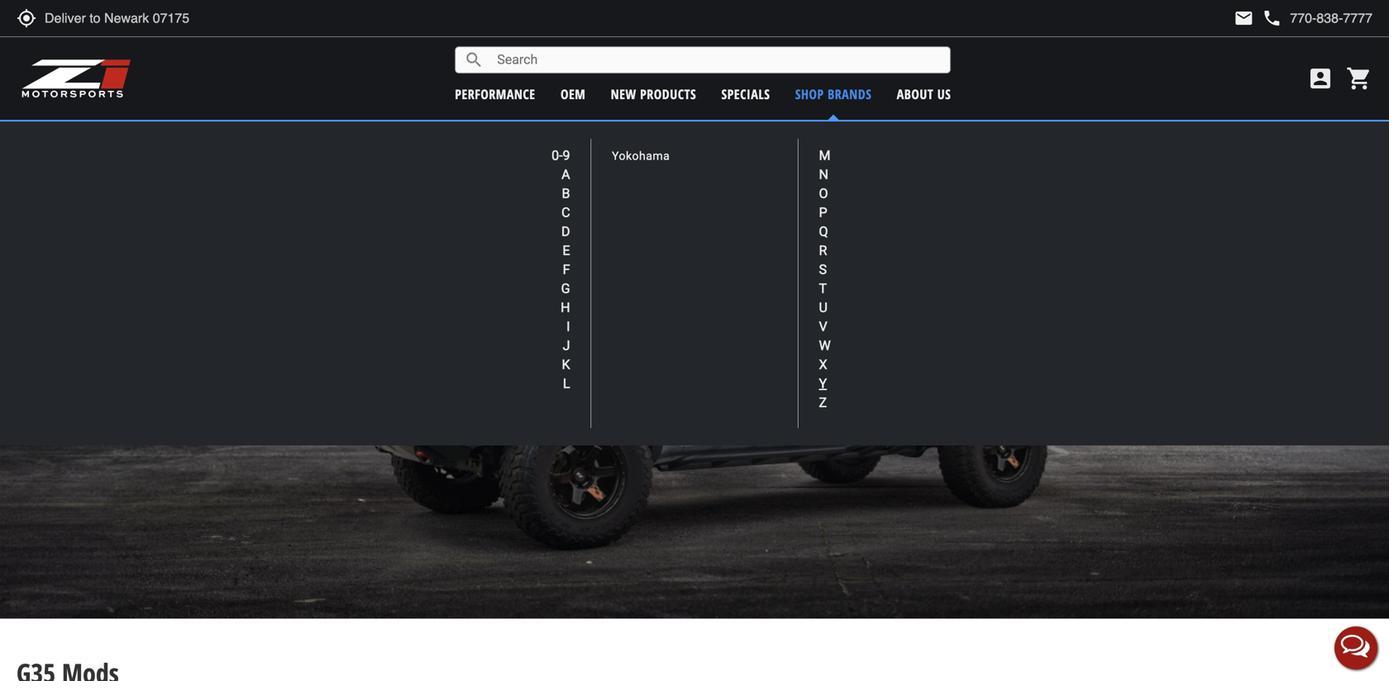 Task type: locate. For each thing, give the bounding box(es) containing it.
a
[[562, 167, 570, 182]]

j
[[563, 338, 570, 354]]

phone link
[[1262, 8, 1373, 28]]

m
[[819, 148, 831, 163]]

brands
[[828, 85, 872, 103]]

q
[[819, 224, 828, 239]]

t
[[819, 281, 827, 296]]

i
[[567, 319, 570, 335]]

us
[[938, 85, 951, 103]]

mail
[[1234, 8, 1254, 28]]

specials
[[722, 85, 770, 103]]

p
[[819, 205, 827, 220]]

my_location
[[17, 8, 36, 28]]

shopping_cart link
[[1342, 65, 1373, 92]]

new
[[611, 85, 637, 103]]

yokohama
[[612, 149, 670, 163]]

x
[[819, 357, 827, 373]]

n
[[819, 167, 829, 182]]

m n o p q r s t u v w x y z
[[819, 148, 831, 411]]

search
[[464, 50, 484, 70]]

0-9 a b c d e f g h i j k l
[[552, 148, 570, 392]]

new products link
[[611, 85, 696, 103]]

about
[[897, 85, 934, 103]]

o
[[819, 186, 828, 201]]

s
[[819, 262, 827, 277]]

account_box
[[1307, 65, 1334, 92]]

h
[[561, 300, 570, 316]]

shopping_cart
[[1346, 65, 1373, 92]]

shop brands
[[795, 85, 872, 103]]

new products
[[611, 85, 696, 103]]

account_box link
[[1303, 65, 1338, 92]]

performance
[[455, 85, 536, 103]]

g
[[561, 281, 570, 296]]

shop brands link
[[795, 85, 872, 103]]

(change model)
[[764, 129, 838, 145]]

e
[[563, 243, 570, 258]]



Task type: describe. For each thing, give the bounding box(es) containing it.
u
[[819, 300, 828, 316]]

shop
[[795, 85, 824, 103]]

oem link
[[561, 85, 586, 103]]

v
[[819, 319, 828, 335]]

phone
[[1262, 8, 1282, 28]]

f
[[563, 262, 570, 277]]

9
[[563, 148, 570, 163]]

performance link
[[455, 85, 536, 103]]

(change
[[764, 129, 802, 145]]

k
[[562, 357, 570, 373]]

Search search field
[[484, 47, 950, 73]]

about us
[[897, 85, 951, 103]]

0-
[[552, 148, 563, 163]]

z1 motorsports logo image
[[21, 58, 132, 99]]

z
[[819, 395, 827, 411]]

c
[[562, 205, 570, 220]]

y
[[819, 376, 827, 392]]

b
[[562, 186, 570, 201]]

r
[[819, 243, 827, 258]]

specials link
[[722, 85, 770, 103]]

'tis the season spread some cheer with our massive selection of z1 products image
[[0, 0, 1389, 115]]

yokohama link
[[612, 149, 670, 163]]

win this truck shop now to get automatically entered image
[[0, 142, 1389, 619]]

mail phone
[[1234, 8, 1282, 28]]

l
[[563, 376, 570, 392]]

about us link
[[897, 85, 951, 103]]

oem
[[561, 85, 586, 103]]

(change model) link
[[764, 129, 838, 145]]

w
[[819, 338, 831, 354]]

products
[[640, 85, 696, 103]]

mail link
[[1234, 8, 1254, 28]]

d
[[562, 224, 570, 239]]

model)
[[805, 129, 838, 145]]



Task type: vqa. For each thing, say whether or not it's contained in the screenshot.
0-9 a b c d e f g h i j k l
yes



